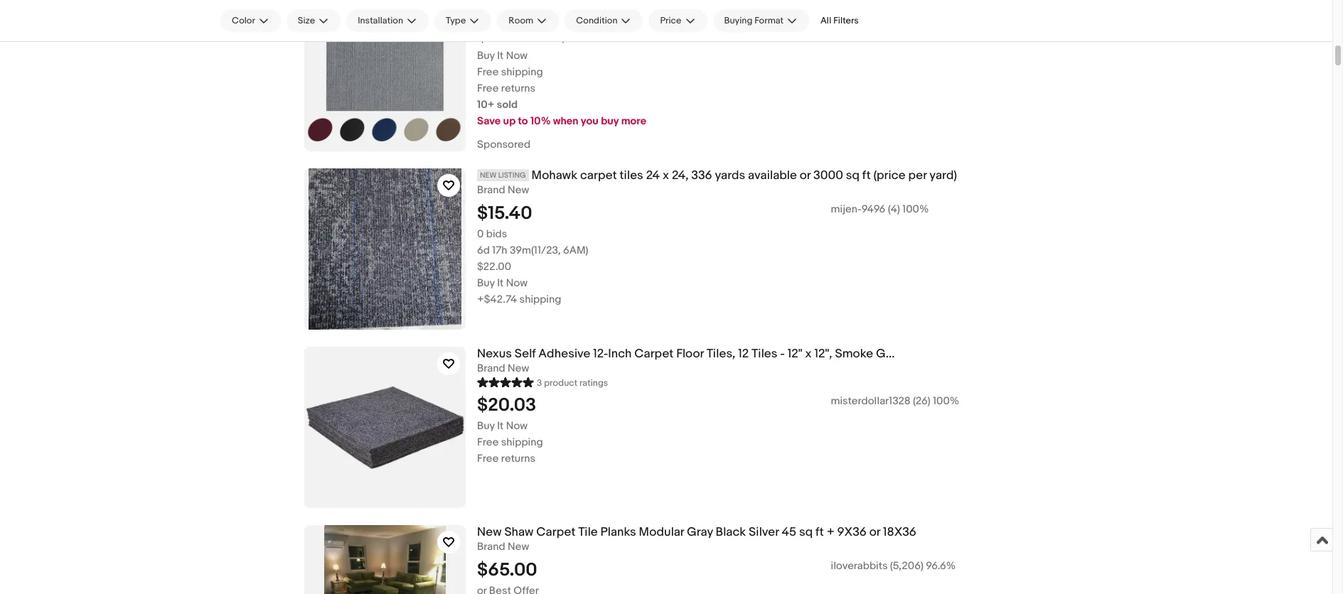 Task type: describe. For each thing, give the bounding box(es) containing it.
(11/23,
[[531, 244, 561, 257]]

12",
[[815, 347, 833, 361]]

smoke
[[835, 347, 874, 361]]

fine_craft (6,835) 99.6%
[[831, 24, 943, 38]]

2 free from the top
[[477, 82, 499, 95]]

tiles,
[[707, 347, 736, 361]]

all filters button
[[815, 9, 865, 32]]

modular
[[639, 526, 684, 540]]

buying format
[[724, 15, 784, 26]]

floor
[[677, 347, 704, 361]]

size button
[[287, 9, 341, 32]]

mijen-9496 (4) 100%
[[831, 203, 929, 216]]

sq inside new listing mohawk carpet tiles 24 x 24, 336 yards available or 3000 sq ft (price per yard) brand new
[[846, 169, 860, 183]]

nexus self adhesive 12-inch carpet floor tiles, 12 tiles - 12" x 12", smoke g... image
[[304, 347, 466, 509]]

it inside $15.40 0 bids 6d 17h 39m (11/23, 6am) $22.00 buy it now +$42.74 shipping
[[497, 277, 504, 290]]

$65.00
[[477, 560, 537, 582]]

6am)
[[563, 244, 589, 257]]

1 brand from the top
[[477, 5, 505, 18]]

24
[[646, 169, 660, 183]]

sponsored
[[477, 138, 531, 152]]

condition button
[[565, 9, 643, 32]]

all filters
[[821, 15, 859, 26]]

room button
[[497, 9, 559, 32]]

type
[[446, 15, 466, 26]]

bids
[[486, 227, 507, 241]]

new shaw carpet tile planks modular gray black silver 45 sq ft + 9x36 or 18x36 brand new
[[477, 526, 917, 554]]

$15.40 0 bids 6d 17h 39m (11/23, 6am) $22.00 buy it now +$42.74 shipping
[[477, 203, 589, 306]]

tile
[[578, 526, 598, 540]]

you
[[581, 114, 599, 128]]

1 vertical spatial to
[[518, 114, 528, 128]]

39m
[[510, 244, 531, 257]]

ft inside the new shaw carpet tile planks modular gray black silver 45 sq ft + 9x36 or 18x36 brand new
[[816, 526, 824, 540]]

nexus
[[477, 347, 512, 361]]

adhesive
[[539, 347, 591, 361]]

99.6%
[[914, 24, 943, 38]]

room
[[509, 15, 534, 26]]

misterdollar1328
[[831, 395, 911, 408]]

3 product ratings
[[537, 378, 608, 389]]

sold
[[497, 98, 518, 112]]

iloverabbits
[[831, 560, 888, 573]]

installation
[[358, 15, 403, 26]]

12"
[[788, 347, 803, 361]]

price
[[660, 15, 682, 26]]

save
[[477, 114, 501, 128]]

(26)
[[913, 395, 931, 408]]

x inside nexus self adhesive 12-inch carpet floor tiles, 12 tiles - 12" x 12", smoke g... brand new
[[806, 347, 812, 361]]

it inside $20.03 buy it now free shipping free returns
[[497, 420, 504, 433]]

returns inside $20.03 buy it now free shipping free returns
[[501, 452, 536, 466]]

product
[[544, 378, 578, 389]]

returns inside $29.98 to $56.80 buy it now free shipping free returns 10+ sold save up to 10% when you buy more
[[501, 82, 536, 95]]

nexus self adhesive 12-inch carpet floor tiles, 12 tiles - 12" x 12", smoke g... brand new
[[477, 347, 895, 375]]

-
[[780, 347, 785, 361]]

9496
[[862, 203, 886, 216]]

shaw
[[505, 526, 534, 540]]

type button
[[435, 9, 492, 32]]

new down listing
[[508, 183, 529, 197]]

more
[[621, 114, 647, 128]]

buy inside $15.40 0 bids 6d 17h 39m (11/23, 6am) $22.00 buy it now +$42.74 shipping
[[477, 277, 495, 290]]

96.6%
[[926, 560, 956, 573]]

or inside new listing mohawk carpet tiles 24 x 24, 336 yards available or 3000 sq ft (price per yard) brand new
[[800, 169, 811, 183]]

+
[[827, 526, 835, 540]]

filters
[[834, 15, 859, 26]]

now inside $15.40 0 bids 6d 17h 39m (11/23, 6am) $22.00 buy it now +$42.74 shipping
[[506, 277, 528, 290]]

+$42.74
[[477, 293, 517, 306]]

$22.00
[[477, 260, 511, 274]]

1 horizontal spatial to
[[537, 24, 554, 46]]

mohawk
[[532, 169, 578, 183]]

size
[[298, 15, 315, 26]]

up
[[503, 114, 516, 128]]

fine_craft
[[831, 24, 877, 38]]

1 horizontal spatial 100%
[[933, 395, 960, 408]]

tiles
[[620, 169, 644, 183]]

buy inside $29.98 to $56.80 buy it now free shipping free returns 10+ sold save up to 10% when you buy more
[[477, 49, 495, 62]]

misterdollar1328 (26) 100%
[[831, 395, 960, 408]]

x inside new listing mohawk carpet tiles 24 x 24, 336 yards available or 3000 sq ft (price per yard) brand new
[[663, 169, 669, 183]]

yards
[[715, 169, 746, 183]]

$20.03 buy it now free shipping free returns
[[477, 395, 543, 466]]

24/36/48pcs self adhesive floor carpet tile peel and stick non-slip diy flooring image
[[304, 0, 466, 152]]

$29.98
[[477, 24, 533, 46]]

ft inside new listing mohawk carpet tiles 24 x 24, 336 yards available or 3000 sq ft (price per yard) brand new
[[863, 169, 871, 183]]

ratings
[[580, 378, 608, 389]]

now inside $20.03 buy it now free shipping free returns
[[506, 420, 528, 433]]

buy
[[601, 114, 619, 128]]

6d
[[477, 244, 490, 257]]

10%
[[531, 114, 551, 128]]

3 free from the top
[[477, 436, 499, 449]]

tiles
[[752, 347, 778, 361]]

now inside $29.98 to $56.80 buy it now free shipping free returns 10+ sold save up to 10% when you buy more
[[506, 49, 528, 62]]

g...
[[876, 347, 895, 361]]

silver
[[749, 526, 779, 540]]

color button
[[220, 9, 281, 32]]



Task type: locate. For each thing, give the bounding box(es) containing it.
carpet
[[635, 347, 674, 361], [536, 526, 576, 540]]

to right up
[[518, 114, 528, 128]]

new left listing
[[480, 171, 497, 180]]

2 it from the top
[[497, 277, 504, 290]]

buy inside $20.03 buy it now free shipping free returns
[[477, 420, 495, 433]]

1 horizontal spatial x
[[806, 347, 812, 361]]

1 vertical spatial shipping
[[520, 293, 562, 306]]

0 vertical spatial to
[[537, 24, 554, 46]]

x right 24
[[663, 169, 669, 183]]

0 vertical spatial buy
[[477, 49, 495, 62]]

new inside nexus self adhesive 12-inch carpet floor tiles, 12 tiles - 12" x 12", smoke g... brand new
[[508, 362, 529, 375]]

4 brand from the top
[[477, 540, 505, 554]]

ft left +
[[816, 526, 824, 540]]

1 buy from the top
[[477, 49, 495, 62]]

3 brand from the top
[[477, 362, 505, 375]]

1 vertical spatial carpet
[[536, 526, 576, 540]]

carpet right inch
[[635, 347, 674, 361]]

1 vertical spatial or
[[870, 526, 881, 540]]

0
[[477, 227, 484, 241]]

mohawk carpet tiles 24 x 24, 336 yards available or 3000 sq ft (price per yard) image
[[304, 169, 466, 330]]

45
[[782, 526, 797, 540]]

0 vertical spatial returns
[[501, 82, 536, 95]]

2 vertical spatial buy
[[477, 420, 495, 433]]

0 vertical spatial now
[[506, 49, 528, 62]]

x
[[663, 169, 669, 183], [806, 347, 812, 361]]

336
[[692, 169, 712, 183]]

free
[[477, 65, 499, 79], [477, 82, 499, 95], [477, 436, 499, 449], [477, 452, 499, 466]]

returns
[[501, 82, 536, 95], [501, 452, 536, 466]]

0 vertical spatial ft
[[863, 169, 871, 183]]

1 returns from the top
[[501, 82, 536, 95]]

1 now from the top
[[506, 49, 528, 62]]

2 now from the top
[[506, 277, 528, 290]]

2 returns from the top
[[501, 452, 536, 466]]

buy down $22.00
[[477, 277, 495, 290]]

0 horizontal spatial carpet
[[536, 526, 576, 540]]

3
[[537, 378, 542, 389]]

brand up the $29.98 on the top left
[[477, 5, 505, 18]]

now down the $29.98 on the top left
[[506, 49, 528, 62]]

iloverabbits (5,206) 96.6%
[[831, 560, 956, 573]]

or left "3000" in the top right of the page
[[800, 169, 811, 183]]

2 brand from the top
[[477, 183, 505, 197]]

nexus self adhesive 12-inch carpet floor tiles, 12 tiles - 12" x 12", smoke g... link
[[477, 347, 1185, 362]]

$29.98 to $56.80 buy it now free shipping free returns 10+ sold save up to 10% when you buy more
[[477, 24, 647, 128]]

1 free from the top
[[477, 65, 499, 79]]

it
[[497, 49, 504, 62], [497, 277, 504, 290], [497, 420, 504, 433]]

1 vertical spatial 100%
[[933, 395, 960, 408]]

$20.03
[[477, 395, 537, 417]]

brand inside nexus self adhesive 12-inch carpet floor tiles, 12 tiles - 12" x 12", smoke g... brand new
[[477, 362, 505, 375]]

new
[[508, 5, 529, 18], [480, 171, 497, 180], [508, 183, 529, 197], [508, 362, 529, 375], [477, 526, 502, 540], [508, 540, 529, 554]]

buying
[[724, 15, 753, 26]]

shipping down "$20.03"
[[501, 436, 543, 449]]

new down shaw
[[508, 540, 529, 554]]

it down "$20.03"
[[497, 420, 504, 433]]

brand new
[[477, 5, 529, 18]]

$15.40
[[477, 203, 532, 225]]

(5,206)
[[890, 560, 924, 573]]

1 horizontal spatial ft
[[863, 169, 871, 183]]

returns down "$20.03"
[[501, 452, 536, 466]]

3 it from the top
[[497, 420, 504, 433]]

100%
[[903, 203, 929, 216], [933, 395, 960, 408]]

0 vertical spatial carpet
[[635, 347, 674, 361]]

0 vertical spatial or
[[800, 169, 811, 183]]

sq right "3000" in the top right of the page
[[846, 169, 860, 183]]

3000
[[814, 169, 844, 183]]

0 horizontal spatial to
[[518, 114, 528, 128]]

condition
[[576, 15, 618, 26]]

24,
[[672, 169, 689, 183]]

shipping inside $20.03 buy it now free shipping free returns
[[501, 436, 543, 449]]

0 vertical spatial shipping
[[501, 65, 543, 79]]

shipping inside $29.98 to $56.80 buy it now free shipping free returns 10+ sold save up to 10% when you buy more
[[501, 65, 543, 79]]

0 horizontal spatial or
[[800, 169, 811, 183]]

carpet
[[580, 169, 617, 183]]

0 vertical spatial x
[[663, 169, 669, 183]]

sq
[[846, 169, 860, 183], [799, 526, 813, 540]]

1 vertical spatial returns
[[501, 452, 536, 466]]

sq inside the new shaw carpet tile planks modular gray black silver 45 sq ft + 9x36 or 18x36 brand new
[[799, 526, 813, 540]]

carpet inside the new shaw carpet tile planks modular gray black silver 45 sq ft + 9x36 or 18x36 brand new
[[536, 526, 576, 540]]

3 buy from the top
[[477, 420, 495, 433]]

12
[[738, 347, 749, 361]]

12-
[[593, 347, 608, 361]]

when
[[553, 114, 579, 128]]

format
[[755, 15, 784, 26]]

new left shaw
[[477, 526, 502, 540]]

brand inside the new shaw carpet tile planks modular gray black silver 45 sq ft + 9x36 or 18x36 brand new
[[477, 540, 505, 554]]

mijen-
[[831, 203, 862, 216]]

(price
[[874, 169, 906, 183]]

new shaw carpet tile planks modular gray black silver 45 sq ft + 9x36 or 18x36 link
[[477, 526, 1185, 540]]

4 free from the top
[[477, 452, 499, 466]]

brand up $65.00
[[477, 540, 505, 554]]

1 vertical spatial ft
[[816, 526, 824, 540]]

1 vertical spatial x
[[806, 347, 812, 361]]

0 horizontal spatial 100%
[[903, 203, 929, 216]]

installation button
[[347, 9, 429, 32]]

100% right (4) at the right of page
[[903, 203, 929, 216]]

buy down "$20.03"
[[477, 420, 495, 433]]

black
[[716, 526, 746, 540]]

0 horizontal spatial x
[[663, 169, 669, 183]]

or right 9x36 on the right bottom
[[870, 526, 881, 540]]

0 vertical spatial 100%
[[903, 203, 929, 216]]

2 vertical spatial shipping
[[501, 436, 543, 449]]

1 vertical spatial sq
[[799, 526, 813, 540]]

$56.80
[[558, 24, 617, 46]]

gray
[[687, 526, 713, 540]]

planks
[[601, 526, 636, 540]]

2 vertical spatial it
[[497, 420, 504, 433]]

now down "$20.03"
[[506, 420, 528, 433]]

0 horizontal spatial ft
[[816, 526, 824, 540]]

1 it from the top
[[497, 49, 504, 62]]

brand inside new listing mohawk carpet tiles 24 x 24, 336 yards available or 3000 sq ft (price per yard) brand new
[[477, 183, 505, 197]]

shipping inside $15.40 0 bids 6d 17h 39m (11/23, 6am) $22.00 buy it now +$42.74 shipping
[[520, 293, 562, 306]]

to right room
[[537, 24, 554, 46]]

new listing mohawk carpet tiles 24 x 24, 336 yards available or 3000 sq ft (price per yard) brand new
[[477, 169, 957, 197]]

per
[[909, 169, 927, 183]]

or inside the new shaw carpet tile planks modular gray black silver 45 sq ft + 9x36 or 18x36 brand new
[[870, 526, 881, 540]]

new up the $29.98 on the top left
[[508, 5, 529, 18]]

1 vertical spatial it
[[497, 277, 504, 290]]

color
[[232, 15, 255, 26]]

it up +$42.74
[[497, 277, 504, 290]]

x right the 12"
[[806, 347, 812, 361]]

all
[[821, 15, 832, 26]]

ft
[[863, 169, 871, 183], [816, 526, 824, 540]]

carpet inside nexus self adhesive 12-inch carpet floor tiles, 12 tiles - 12" x 12", smoke g... brand new
[[635, 347, 674, 361]]

carpet left tile
[[536, 526, 576, 540]]

1 horizontal spatial carpet
[[635, 347, 674, 361]]

now up +$42.74
[[506, 277, 528, 290]]

shipping right +$42.74
[[520, 293, 562, 306]]

1 horizontal spatial or
[[870, 526, 881, 540]]

1 vertical spatial buy
[[477, 277, 495, 290]]

brand down listing
[[477, 183, 505, 197]]

it down the $29.98 on the top left
[[497, 49, 504, 62]]

inch
[[608, 347, 632, 361]]

listing
[[498, 171, 526, 180]]

1 horizontal spatial sq
[[846, 169, 860, 183]]

sq right 45
[[799, 526, 813, 540]]

100% right (26)
[[933, 395, 960, 408]]

5.0 out of 5 stars. image
[[477, 375, 534, 389]]

yard)
[[930, 169, 957, 183]]

or
[[800, 169, 811, 183], [870, 526, 881, 540]]

1 vertical spatial now
[[506, 277, 528, 290]]

2 buy from the top
[[477, 277, 495, 290]]

9x36
[[838, 526, 867, 540]]

0 horizontal spatial sq
[[799, 526, 813, 540]]

shipping up sold
[[501, 65, 543, 79]]

10+
[[477, 98, 495, 112]]

0 vertical spatial it
[[497, 49, 504, 62]]

3 product ratings link
[[477, 375, 608, 389]]

buy
[[477, 49, 495, 62], [477, 277, 495, 290], [477, 420, 495, 433]]

buy down the $29.98 on the top left
[[477, 49, 495, 62]]

2 vertical spatial now
[[506, 420, 528, 433]]

0 vertical spatial sq
[[846, 169, 860, 183]]

available
[[748, 169, 797, 183]]

(6,835)
[[879, 24, 912, 38]]

ft left (price
[[863, 169, 871, 183]]

brand down nexus
[[477, 362, 505, 375]]

new down self
[[508, 362, 529, 375]]

buying format button
[[713, 9, 809, 32]]

brand
[[477, 5, 505, 18], [477, 183, 505, 197], [477, 362, 505, 375], [477, 540, 505, 554]]

(4)
[[888, 203, 900, 216]]

17h
[[492, 244, 508, 257]]

now
[[506, 49, 528, 62], [506, 277, 528, 290], [506, 420, 528, 433]]

3 now from the top
[[506, 420, 528, 433]]

returns up sold
[[501, 82, 536, 95]]

price button
[[649, 9, 707, 32]]

it inside $29.98 to $56.80 buy it now free shipping free returns 10+ sold save up to 10% when you buy more
[[497, 49, 504, 62]]



Task type: vqa. For each thing, say whether or not it's contained in the screenshot.
"live"
no



